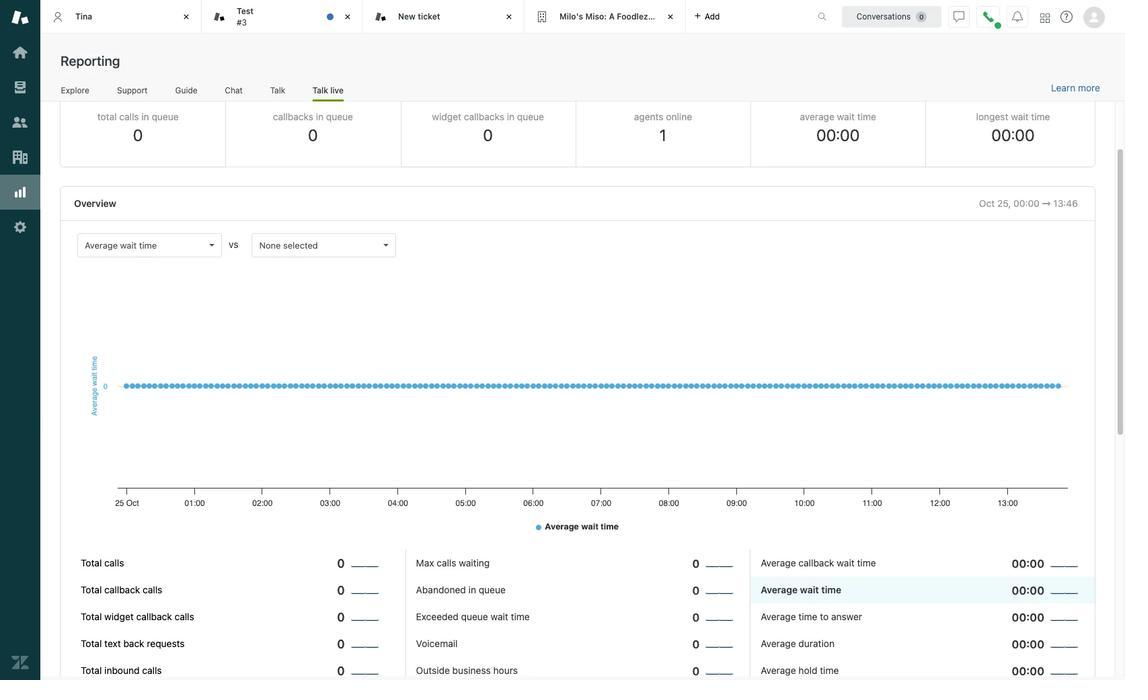 Task type: describe. For each thing, give the bounding box(es) containing it.
zendesk image
[[11, 654, 29, 672]]

chat
[[225, 85, 243, 95]]

milo's
[[559, 11, 583, 21]]

tina tab
[[40, 0, 202, 34]]

guide link
[[175, 85, 198, 100]]

more
[[1078, 82, 1100, 93]]

explore
[[61, 85, 89, 95]]

close image for tina
[[180, 10, 193, 24]]

tab containing test
[[202, 0, 363, 34]]

admin image
[[11, 219, 29, 236]]

live
[[330, 85, 344, 95]]

milo's miso: a foodlez subsidiary tab
[[525, 0, 692, 34]]

views image
[[11, 79, 29, 96]]

learn
[[1051, 82, 1075, 93]]

support
[[117, 85, 148, 95]]

talk live link
[[312, 85, 344, 102]]

tabs tab list
[[40, 0, 804, 34]]

close image inside new ticket tab
[[502, 10, 516, 24]]

a
[[609, 11, 615, 21]]

support link
[[117, 85, 148, 100]]

tina
[[75, 11, 92, 21]]

learn more
[[1051, 82, 1100, 93]]

talk for talk
[[270, 85, 285, 95]]

1 close image from the left
[[341, 10, 354, 24]]

get started image
[[11, 44, 29, 61]]

reporting image
[[11, 184, 29, 201]]

explore link
[[61, 85, 90, 100]]

organizations image
[[11, 149, 29, 166]]

test #3
[[237, 6, 254, 27]]

learn more link
[[1051, 82, 1100, 94]]

guide
[[175, 85, 197, 95]]

get help image
[[1060, 11, 1073, 23]]

talk link
[[270, 85, 286, 100]]

button displays agent's chat status as invisible. image
[[954, 11, 964, 22]]

subsidiary
[[650, 11, 692, 21]]

foodlez
[[617, 11, 648, 21]]



Task type: locate. For each thing, give the bounding box(es) containing it.
conversations
[[857, 11, 911, 21]]

2 close image from the left
[[664, 10, 677, 24]]

new ticket tab
[[363, 0, 525, 34]]

reporting
[[61, 53, 120, 69]]

talk left the live
[[312, 85, 328, 95]]

milo's miso: a foodlez subsidiary
[[559, 11, 692, 21]]

chat link
[[225, 85, 243, 100]]

2 talk from the left
[[312, 85, 328, 95]]

add
[[705, 11, 720, 21]]

customers image
[[11, 114, 29, 131]]

0 horizontal spatial close image
[[341, 10, 354, 24]]

miso:
[[585, 11, 607, 21]]

close image left new
[[341, 10, 354, 24]]

tab
[[202, 0, 363, 34]]

conversations button
[[842, 6, 941, 27]]

close image left #3
[[180, 10, 193, 24]]

close image
[[341, 10, 354, 24], [502, 10, 516, 24]]

close image inside milo's miso: a foodlez subsidiary tab
[[664, 10, 677, 24]]

new ticket
[[398, 11, 440, 21]]

talk right chat
[[270, 85, 285, 95]]

1 horizontal spatial close image
[[664, 10, 677, 24]]

zendesk products image
[[1040, 13, 1050, 23]]

1 talk from the left
[[270, 85, 285, 95]]

notifications image
[[1012, 11, 1023, 22]]

ticket
[[418, 11, 440, 21]]

1 horizontal spatial close image
[[502, 10, 516, 24]]

0 horizontal spatial talk
[[270, 85, 285, 95]]

talk live
[[312, 85, 344, 95]]

zendesk support image
[[11, 9, 29, 26]]

#3
[[237, 17, 247, 27]]

1 horizontal spatial talk
[[312, 85, 328, 95]]

add button
[[686, 0, 728, 33]]

talk for talk live
[[312, 85, 328, 95]]

close image
[[180, 10, 193, 24], [664, 10, 677, 24]]

close image for milo's miso: a foodlez subsidiary
[[664, 10, 677, 24]]

close image left milo's
[[502, 10, 516, 24]]

new
[[398, 11, 416, 21]]

1 close image from the left
[[180, 10, 193, 24]]

main element
[[0, 0, 40, 681]]

test
[[237, 6, 254, 16]]

2 close image from the left
[[502, 10, 516, 24]]

close image inside "tina" tab
[[180, 10, 193, 24]]

0 horizontal spatial close image
[[180, 10, 193, 24]]

close image left add popup button
[[664, 10, 677, 24]]

talk
[[270, 85, 285, 95], [312, 85, 328, 95]]



Task type: vqa. For each thing, say whether or not it's contained in the screenshot.
bottommost (0)
no



